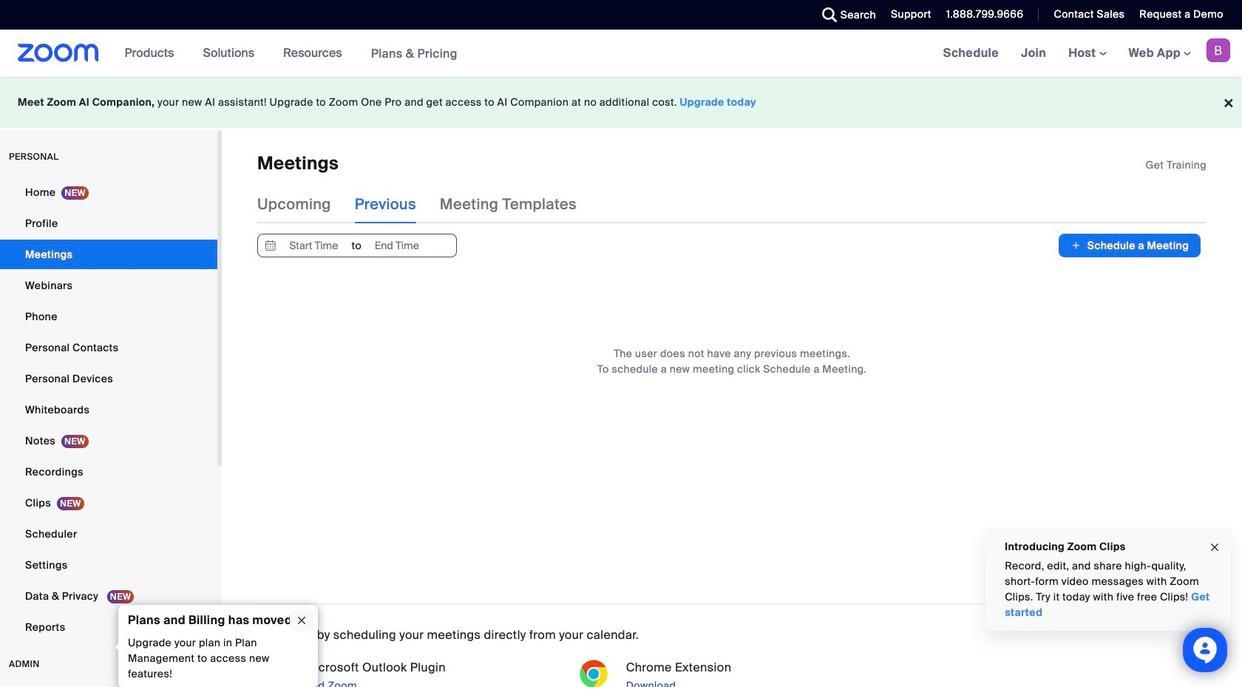 Task type: locate. For each thing, give the bounding box(es) containing it.
product information navigation
[[114, 30, 469, 78]]

banner
[[0, 30, 1243, 78]]

tooltip
[[115, 605, 318, 687]]

meetings navigation
[[933, 30, 1243, 78]]

footer
[[0, 77, 1243, 128]]

profile picture image
[[1207, 38, 1231, 62]]

close image
[[1210, 539, 1221, 556]]

tabs of meeting tab list
[[257, 185, 601, 224]]

menu item
[[0, 685, 217, 687]]

Date Range Picker End field
[[363, 235, 431, 257]]

application
[[1146, 158, 1207, 172]]

personal menu menu
[[0, 178, 217, 644]]



Task type: vqa. For each thing, say whether or not it's contained in the screenshot.
cell
no



Task type: describe. For each thing, give the bounding box(es) containing it.
Date Range Picker Start field
[[280, 235, 348, 257]]

date image
[[262, 235, 280, 257]]

close image
[[290, 614, 314, 627]]

add image
[[1072, 239, 1082, 253]]

zoom logo image
[[18, 44, 99, 62]]



